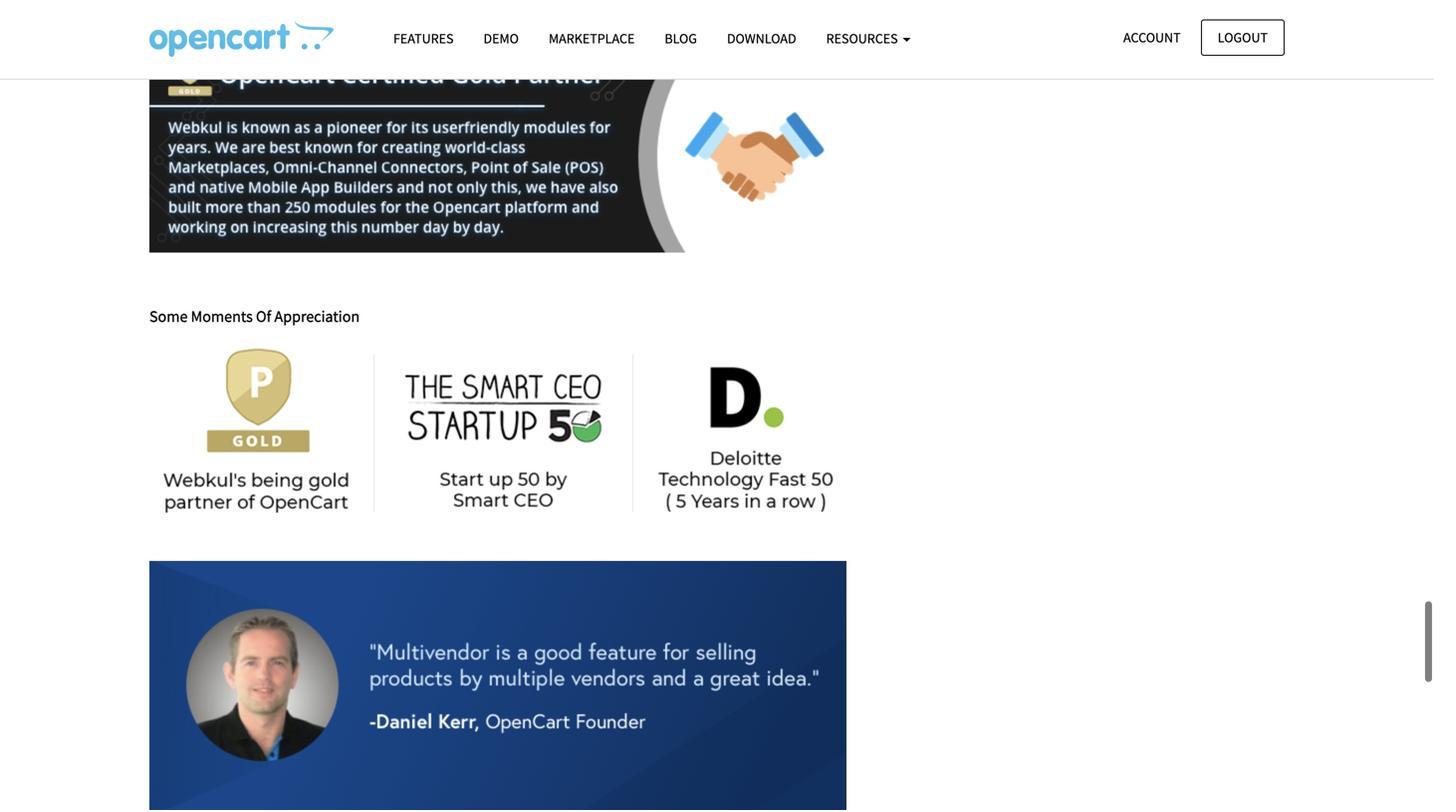 Task type: describe. For each thing, give the bounding box(es) containing it.
demo
[[484, 29, 519, 47]]

moments
[[191, 306, 253, 326]]

demo link
[[469, 21, 534, 56]]

resources link
[[812, 21, 926, 56]]

blog
[[665, 29, 697, 47]]

features link
[[379, 21, 469, 56]]

of
[[256, 306, 271, 326]]

account link
[[1107, 19, 1198, 56]]

logout link
[[1202, 19, 1285, 56]]

resources
[[827, 29, 901, 47]]

logout
[[1218, 28, 1268, 46]]

marketplace link
[[534, 21, 650, 56]]

some
[[149, 306, 188, 326]]



Task type: locate. For each thing, give the bounding box(es) containing it.
appreciation
[[275, 306, 360, 326]]

some moments of appreciation
[[149, 306, 360, 326]]

features
[[394, 29, 454, 47]]

download link
[[712, 21, 812, 56]]

account
[[1124, 28, 1181, 46]]

marketplace
[[549, 29, 635, 47]]

opencart - opencart multi vendor fastway shipping image
[[149, 21, 334, 57]]

download
[[727, 29, 797, 47]]

blog link
[[650, 21, 712, 56]]



Task type: vqa. For each thing, say whether or not it's contained in the screenshot.
Download link
yes



